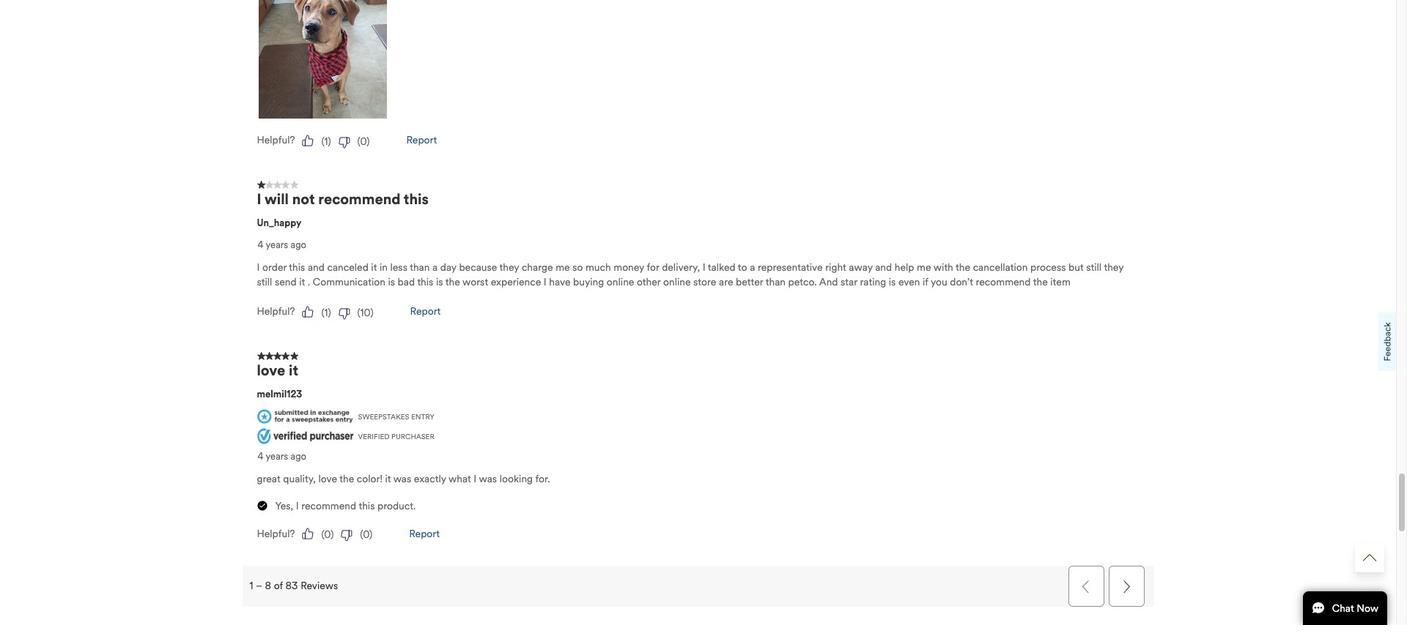 Task type: vqa. For each thing, say whether or not it's contained in the screenshot.
rightmost a
yes



Task type: describe. For each thing, give the bounding box(es) containing it.
2 vertical spatial recommend
[[301, 501, 356, 513]]

d8c4887f dca8 44a1 801a cfe76c084647 image for ( 1 )
[[302, 306, 314, 318]]

ago for will
[[291, 240, 306, 252]]

this up less
[[404, 191, 429, 209]]

1 they from the left
[[500, 262, 519, 274]]

helpful? for ( 1 ) 6e2d45c3 5453 4298 8f0d 3720663176c5 image
[[257, 134, 295, 147]]

10
[[360, 307, 370, 319]]

2 me from the left
[[917, 262, 931, 274]]

the down day
[[445, 277, 460, 289]]

1 – 8 of 83 reviews
[[250, 580, 338, 593]]

but
[[1069, 262, 1084, 274]]

1 is from the left
[[388, 277, 395, 289]]

6e2d45c3 5453 4298 8f0d 3720663176c5 image for ( 0 )
[[341, 531, 353, 543]]

order
[[262, 262, 287, 274]]

the up don't on the top right
[[956, 262, 970, 274]]

1 for ( 10 )
[[324, 307, 328, 319]]

1 me from the left
[[556, 262, 570, 274]]

( 10 )
[[357, 307, 373, 319]]

report for ( 1 ) 6e2d45c3 5453 4298 8f0d 3720663176c5 image
[[406, 134, 437, 147]]

i left have at the top of page
[[544, 277, 547, 289]]

reviews region
[[242, 0, 1157, 552]]

buying
[[573, 277, 604, 289]]

canceled
[[327, 262, 368, 274]]

0 for ( 0 )
[[363, 529, 369, 542]]

( 0 ) for ( 0 )
[[360, 529, 372, 542]]

1 and from the left
[[308, 262, 325, 274]]

to
[[738, 262, 747, 274]]

quality,
[[283, 473, 316, 486]]

( 1 ) for ( 0 )
[[321, 135, 331, 148]]

because
[[459, 262, 497, 274]]

i will not recommend this
[[257, 191, 429, 209]]

this right bad
[[417, 277, 433, 289]]

3 is from the left
[[889, 277, 896, 289]]

1 content helpfulness group from the top
[[257, 131, 1139, 150]]

better
[[736, 277, 763, 289]]

will
[[265, 191, 289, 209]]

worst
[[463, 277, 488, 289]]

talked
[[708, 262, 736, 274]]

.
[[308, 277, 310, 289]]

much
[[586, 262, 611, 274]]

i up store
[[703, 262, 705, 274]]

ago for it
[[291, 451, 306, 463]]

1 online from the left
[[607, 277, 634, 289]]

0 vertical spatial than
[[410, 262, 430, 274]]

less
[[390, 262, 407, 274]]

the left color!
[[340, 473, 354, 486]]

1 for ( 0 )
[[324, 135, 328, 148]]

1 horizontal spatial still
[[1086, 262, 1102, 274]]

color!
[[357, 473, 382, 486]]

this down color!
[[359, 501, 375, 513]]

you
[[931, 277, 947, 289]]

rating
[[860, 277, 886, 289]]

cancellation
[[973, 262, 1028, 274]]

other
[[637, 277, 661, 289]]

what
[[449, 473, 471, 486]]

1 horizontal spatial than
[[766, 277, 786, 289]]

yes,
[[275, 501, 293, 513]]

right
[[825, 262, 846, 274]]

helpful? for 6e2d45c3 5453 4298 8f0d 3720663176c5 image corresponding to ( 0 )
[[257, 528, 295, 541]]

even
[[898, 277, 920, 289]]

6e2d45c3 5453 4298 8f0d 3720663176c5 image for ( 1 )
[[338, 137, 350, 148]]

years for will
[[266, 240, 288, 252]]

report for 6e2d45c3 5453 4298 8f0d 3720663176c5 image corresponding to ( 0 )
[[409, 528, 440, 541]]

representative
[[758, 262, 823, 274]]

of
[[274, 580, 283, 593]]

2 and from the left
[[875, 262, 892, 274]]

recommend inside i order this and canceled it in less than a day because they charge me so much money for delivery, i talked to a representative right away and help me with the cancellation process but still they still send it . communication is bad this is the worst experience i have buying online other online store are better than petco. and star rating is even if you don't recommend the item
[[976, 277, 1031, 289]]



Task type: locate. For each thing, give the bounding box(es) containing it.
4 years ago for it
[[258, 451, 306, 463]]

1 years from the top
[[266, 240, 288, 252]]

don't
[[950, 277, 973, 289]]

0 vertical spatial recommend
[[318, 191, 401, 209]]

helpful? down 'send'
[[257, 306, 295, 318]]

2 vertical spatial report button
[[409, 525, 440, 544]]

are
[[719, 277, 733, 289]]

bad
[[398, 277, 415, 289]]

have
[[549, 277, 571, 289]]

recommend right not
[[318, 191, 401, 209]]

1 ago from the top
[[291, 240, 306, 252]]

for.
[[535, 473, 550, 486]]

2 a from the left
[[750, 262, 755, 274]]

–
[[256, 580, 262, 593]]

content helpfulness group
[[257, 131, 1139, 150], [257, 302, 1139, 322], [257, 525, 1139, 544]]

i
[[257, 191, 261, 209], [257, 262, 260, 274], [703, 262, 705, 274], [544, 277, 547, 289], [474, 473, 477, 486], [296, 501, 299, 513]]

i right what
[[474, 473, 477, 486]]

1 right d8c4887f dca8 44a1 801a cfe76c084647 image
[[324, 135, 328, 148]]

they
[[500, 262, 519, 274], [1104, 262, 1124, 274]]

the
[[956, 262, 970, 274], [445, 277, 460, 289], [1033, 277, 1048, 289], [340, 473, 354, 486]]

2 4 from the top
[[258, 451, 264, 463]]

and up the .
[[308, 262, 325, 274]]

1 vertical spatial years
[[266, 451, 288, 463]]

1 vertical spatial report button
[[410, 302, 441, 322]]

store
[[693, 277, 716, 289]]

ago
[[291, 240, 306, 252], [291, 451, 306, 463]]

0 horizontal spatial love
[[257, 362, 285, 381]]

0 horizontal spatial a
[[432, 262, 438, 274]]

1 vertical spatial content helpfulness group
[[257, 302, 1139, 322]]

the down process
[[1033, 277, 1048, 289]]

2 vertical spatial content helpfulness group
[[257, 525, 1139, 544]]

still right but
[[1086, 262, 1102, 274]]

2 online from the left
[[663, 277, 691, 289]]

it
[[371, 262, 377, 274], [299, 277, 305, 289], [289, 362, 298, 381], [385, 473, 391, 486]]

1 horizontal spatial is
[[436, 277, 443, 289]]

0 horizontal spatial was
[[393, 473, 411, 486]]

report button for 6e2d45c3 5453 4298 8f0d 3720663176c5 icon
[[410, 302, 441, 322]]

online down "money"
[[607, 277, 634, 289]]

help
[[895, 262, 914, 274]]

process
[[1030, 262, 1066, 274]]

1 vertical spatial 6e2d45c3 5453 4298 8f0d 3720663176c5 image
[[341, 531, 353, 543]]

report button
[[406, 131, 437, 150], [410, 302, 441, 322], [409, 525, 440, 544]]

0 vertical spatial 4
[[258, 240, 264, 252]]

0 vertical spatial report
[[406, 134, 437, 147]]

was
[[393, 473, 411, 486], [479, 473, 497, 486]]

0 vertical spatial still
[[1086, 262, 1102, 274]]

1 vertical spatial helpful?
[[257, 306, 295, 318]]

helpful?
[[257, 134, 295, 147], [257, 306, 295, 318], [257, 528, 295, 541]]

( 0 ) for ( 1 )
[[357, 135, 370, 148]]

helpful? left d8c4887f dca8 44a1 801a cfe76c084647 image
[[257, 134, 295, 147]]

if
[[923, 277, 928, 289]]

1 4 from the top
[[258, 240, 264, 252]]

great quality, love the color! it was exactly what i was looking for.
[[257, 473, 550, 486]]

0 vertical spatial 6e2d45c3 5453 4298 8f0d 3720663176c5 image
[[338, 137, 350, 148]]

6e2d45c3 5453 4298 8f0d 3720663176c5 image
[[338, 308, 350, 320]]

0 vertical spatial content helpfulness group
[[257, 131, 1139, 150]]

than
[[410, 262, 430, 274], [766, 277, 786, 289]]

report for 6e2d45c3 5453 4298 8f0d 3720663176c5 icon
[[410, 306, 441, 318]]

1 d8c4887f dca8 44a1 801a cfe76c084647 image from the top
[[302, 306, 314, 318]]

2 d8c4887f dca8 44a1 801a cfe76c084647 image from the top
[[302, 529, 314, 540]]

styled arrow button link
[[1355, 544, 1384, 573]]

still
[[1086, 262, 1102, 274], [257, 277, 272, 289]]

online down delivery,
[[663, 277, 691, 289]]

4 years ago for will
[[258, 240, 306, 252]]

(
[[321, 135, 324, 148], [357, 135, 360, 148], [321, 307, 324, 319], [357, 307, 360, 319], [321, 529, 324, 542], [360, 529, 363, 542]]

a
[[432, 262, 438, 274], [750, 262, 755, 274]]

0 vertical spatial years
[[266, 240, 288, 252]]

report button for ( 1 ) 6e2d45c3 5453 4298 8f0d 3720663176c5 image
[[406, 131, 437, 150]]

so
[[573, 262, 583, 274]]

d8c4887f dca8 44a1 801a cfe76c084647 image
[[302, 306, 314, 318], [302, 529, 314, 540]]

and
[[308, 262, 325, 274], [875, 262, 892, 274]]

2 years from the top
[[266, 451, 288, 463]]

6e2d45c3 5453 4298 8f0d 3720663176c5 image down yes, i recommend this product.
[[341, 531, 353, 543]]

ago up 'send'
[[291, 240, 306, 252]]

than up bad
[[410, 262, 430, 274]]

away
[[849, 262, 873, 274]]

d8c4887f dca8 44a1 801a cfe76c084647 image down the .
[[302, 306, 314, 318]]

4 years ago up the 'great'
[[258, 451, 306, 463]]

i left 'order'
[[257, 262, 260, 274]]

helpful? down yes,
[[257, 528, 295, 541]]

1 was from the left
[[393, 473, 411, 486]]

recommend
[[318, 191, 401, 209], [976, 277, 1031, 289], [301, 501, 356, 513]]

charge
[[522, 262, 553, 274]]

day
[[440, 262, 456, 274]]

0 vertical spatial love
[[257, 362, 285, 381]]

looking
[[500, 473, 533, 486]]

scroll to top image
[[1363, 552, 1376, 565]]

exactly
[[414, 473, 446, 486]]

is down day
[[436, 277, 443, 289]]

2 ago from the top
[[291, 451, 306, 463]]

8
[[265, 580, 271, 593]]

6e2d45c3 5453 4298 8f0d 3720663176c5 image
[[338, 137, 350, 148], [341, 531, 353, 543]]

0 vertical spatial 4 years ago
[[258, 240, 306, 252]]

years up 'order'
[[266, 240, 288, 252]]

me up have at the top of page
[[556, 262, 570, 274]]

was right what
[[479, 473, 497, 486]]

still down 'order'
[[257, 277, 272, 289]]

4 years ago up 'order'
[[258, 240, 306, 252]]

4 for love
[[258, 451, 264, 463]]

2 was from the left
[[479, 473, 497, 486]]

4 up 'order'
[[258, 240, 264, 252]]

ago up "quality,"
[[291, 451, 306, 463]]

they up experience
[[500, 262, 519, 274]]

1 helpful? from the top
[[257, 134, 295, 147]]

reviews
[[301, 580, 338, 593]]

1 vertical spatial recommend
[[976, 277, 1031, 289]]

1 horizontal spatial a
[[750, 262, 755, 274]]

a right the 'to'
[[750, 262, 755, 274]]

recommend down "quality,"
[[301, 501, 356, 513]]

with
[[934, 262, 953, 274]]

0
[[360, 135, 367, 148], [324, 529, 331, 542], [363, 529, 369, 542]]

0 horizontal spatial is
[[388, 277, 395, 289]]

they right but
[[1104, 262, 1124, 274]]

item
[[1050, 277, 1071, 289]]

was left exactly
[[393, 473, 411, 486]]

1 horizontal spatial love
[[318, 473, 337, 486]]

1 vertical spatial 4
[[258, 451, 264, 463]]

star
[[841, 277, 857, 289]]

0 vertical spatial ( 1 )
[[321, 135, 331, 148]]

1 left –
[[250, 580, 253, 593]]

d8c4887f dca8 44a1 801a cfe76c084647 image
[[302, 135, 314, 146]]

not
[[292, 191, 315, 209]]

1 a from the left
[[432, 262, 438, 274]]

1 vertical spatial ago
[[291, 451, 306, 463]]

1 horizontal spatial me
[[917, 262, 931, 274]]

)
[[328, 135, 331, 148], [367, 135, 370, 148], [328, 307, 331, 319], [370, 307, 373, 319], [331, 529, 334, 542], [369, 529, 372, 542]]

d8c4887f dca8 44a1 801a cfe76c084647 image for ( 0 )
[[302, 529, 314, 540]]

years for it
[[266, 451, 288, 463]]

2 helpful? from the top
[[257, 306, 295, 318]]

1 vertical spatial report
[[410, 306, 441, 318]]

report button for 6e2d45c3 5453 4298 8f0d 3720663176c5 image corresponding to ( 0 )
[[409, 525, 440, 544]]

83
[[286, 580, 298, 593]]

( 1 )
[[321, 135, 331, 148], [321, 307, 331, 319]]

0 vertical spatial ago
[[291, 240, 306, 252]]

is left bad
[[388, 277, 395, 289]]

product.
[[377, 501, 416, 513]]

0 vertical spatial d8c4887f dca8 44a1 801a cfe76c084647 image
[[302, 306, 314, 318]]

this
[[404, 191, 429, 209], [289, 262, 305, 274], [417, 277, 433, 289], [359, 501, 375, 513]]

( 1 ) left 6e2d45c3 5453 4298 8f0d 3720663176c5 icon
[[321, 307, 331, 319]]

me
[[556, 262, 570, 274], [917, 262, 931, 274]]

recommend down cancellation
[[976, 277, 1031, 289]]

6e2d45c3 5453 4298 8f0d 3720663176c5 image right d8c4887f dca8 44a1 801a cfe76c084647 image
[[338, 137, 350, 148]]

i order this and canceled it in less than a day because they charge me so much money for delivery, i talked to a representative right away and help me with the cancellation process but still they still send it . communication is bad this is the worst experience i have buying online other online store are better than petco. and star rating is even if you don't recommend the item
[[257, 262, 1124, 289]]

2 content helpfulness group from the top
[[257, 302, 1139, 322]]

a left day
[[432, 262, 438, 274]]

1 horizontal spatial they
[[1104, 262, 1124, 274]]

4
[[258, 240, 264, 252], [258, 451, 264, 463]]

2 4 years ago from the top
[[258, 451, 306, 463]]

love
[[257, 362, 285, 381], [318, 473, 337, 486]]

yes, i recommend this product.
[[275, 501, 416, 513]]

4 up the 'great'
[[258, 451, 264, 463]]

0 vertical spatial report button
[[406, 131, 437, 150]]

i left will
[[257, 191, 261, 209]]

1
[[324, 135, 328, 148], [324, 307, 328, 319], [250, 580, 253, 593]]

0 horizontal spatial than
[[410, 262, 430, 274]]

report
[[406, 134, 437, 147], [410, 306, 441, 318], [409, 528, 440, 541]]

and up "rating"
[[875, 262, 892, 274]]

this up 'send'
[[289, 262, 305, 274]]

communication
[[313, 277, 385, 289]]

delivery,
[[662, 262, 700, 274]]

0 horizontal spatial they
[[500, 262, 519, 274]]

online
[[607, 277, 634, 289], [663, 277, 691, 289]]

years up the 'great'
[[266, 451, 288, 463]]

2 they from the left
[[1104, 262, 1124, 274]]

years
[[266, 240, 288, 252], [266, 451, 288, 463]]

is
[[388, 277, 395, 289], [436, 277, 443, 289], [889, 277, 896, 289]]

3 helpful? from the top
[[257, 528, 295, 541]]

send
[[275, 277, 297, 289]]

0 horizontal spatial online
[[607, 277, 634, 289]]

great
[[257, 473, 280, 486]]

1 vertical spatial still
[[257, 277, 272, 289]]

1 vertical spatial love
[[318, 473, 337, 486]]

( 1 ) for ( 10 )
[[321, 307, 331, 319]]

money
[[614, 262, 644, 274]]

( 0 )
[[357, 135, 370, 148], [321, 529, 334, 542], [360, 529, 372, 542]]

1 vertical spatial ( 1 )
[[321, 307, 331, 319]]

d8c4887f dca8 44a1 801a cfe76c084647 image down yes, i recommend this product.
[[302, 529, 314, 540]]

me up if
[[917, 262, 931, 274]]

helpful? for 6e2d45c3 5453 4298 8f0d 3720663176c5 icon
[[257, 306, 295, 318]]

in
[[380, 262, 388, 274]]

for
[[647, 262, 659, 274]]

1 vertical spatial 4 years ago
[[258, 451, 306, 463]]

0 horizontal spatial and
[[308, 262, 325, 274]]

0 horizontal spatial me
[[556, 262, 570, 274]]

1 vertical spatial d8c4887f dca8 44a1 801a cfe76c084647 image
[[302, 529, 314, 540]]

2 ( 1 ) from the top
[[321, 307, 331, 319]]

is left the even on the top of page
[[889, 277, 896, 289]]

1 horizontal spatial online
[[663, 277, 691, 289]]

2 is from the left
[[436, 277, 443, 289]]

than down representative
[[766, 277, 786, 289]]

experience
[[491, 277, 541, 289]]

2 horizontal spatial is
[[889, 277, 896, 289]]

0 vertical spatial helpful?
[[257, 134, 295, 147]]

4 years ago
[[258, 240, 306, 252], [258, 451, 306, 463]]

love it
[[257, 362, 298, 381]]

1 ( 1 ) from the top
[[321, 135, 331, 148]]

2 vertical spatial report
[[409, 528, 440, 541]]

4 for i
[[258, 240, 264, 252]]

1 vertical spatial 1
[[324, 307, 328, 319]]

1 horizontal spatial was
[[479, 473, 497, 486]]

2 vertical spatial helpful?
[[257, 528, 295, 541]]

1 left 6e2d45c3 5453 4298 8f0d 3720663176c5 icon
[[324, 307, 328, 319]]

i right yes,
[[296, 501, 299, 513]]

1 horizontal spatial and
[[875, 262, 892, 274]]

0 for ( 1 )
[[360, 135, 367, 148]]

3 content helpfulness group from the top
[[257, 525, 1139, 544]]

petco.
[[788, 277, 817, 289]]

1 4 years ago from the top
[[258, 240, 306, 252]]

2 vertical spatial 1
[[250, 580, 253, 593]]

and
[[819, 277, 838, 289]]

0 vertical spatial 1
[[324, 135, 328, 148]]

1 vertical spatial than
[[766, 277, 786, 289]]

( 1 ) right d8c4887f dca8 44a1 801a cfe76c084647 image
[[321, 135, 331, 148]]

0 horizontal spatial still
[[257, 277, 272, 289]]



